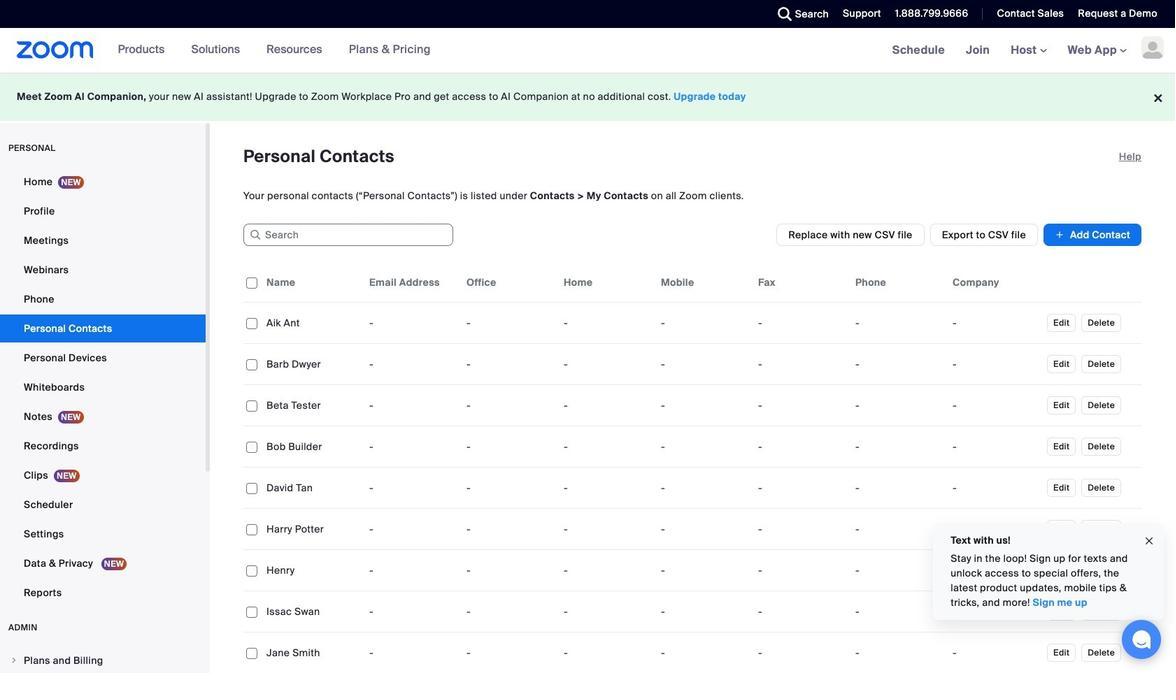 Task type: locate. For each thing, give the bounding box(es) containing it.
meetings navigation
[[882, 28, 1175, 73]]

footer
[[0, 73, 1175, 121]]

banner
[[0, 28, 1175, 73]]

personal menu menu
[[0, 168, 206, 609]]

right image
[[10, 657, 18, 665]]

profile picture image
[[1142, 36, 1164, 59]]

application
[[243, 263, 1142, 674]]

close image
[[1144, 534, 1155, 550]]

Search Contacts Input text field
[[243, 224, 453, 246]]

menu item
[[0, 648, 206, 674]]

cell
[[850, 309, 947, 337], [947, 309, 1045, 337], [850, 351, 947, 379], [947, 351, 1045, 379], [850, 392, 947, 420], [947, 392, 1045, 420], [850, 433, 947, 461], [947, 433, 1045, 461], [850, 474, 947, 502], [947, 474, 1045, 502], [850, 516, 947, 544], [947, 516, 1045, 544], [850, 557, 947, 585], [947, 557, 1045, 585], [850, 598, 947, 626], [947, 598, 1045, 626], [850, 640, 947, 668], [947, 640, 1045, 668]]



Task type: vqa. For each thing, say whether or not it's contained in the screenshot.
Contact Sales
no



Task type: describe. For each thing, give the bounding box(es) containing it.
product information navigation
[[93, 28, 441, 73]]

zoom logo image
[[17, 41, 93, 59]]

open chat image
[[1132, 630, 1152, 650]]

add image
[[1055, 228, 1065, 242]]



